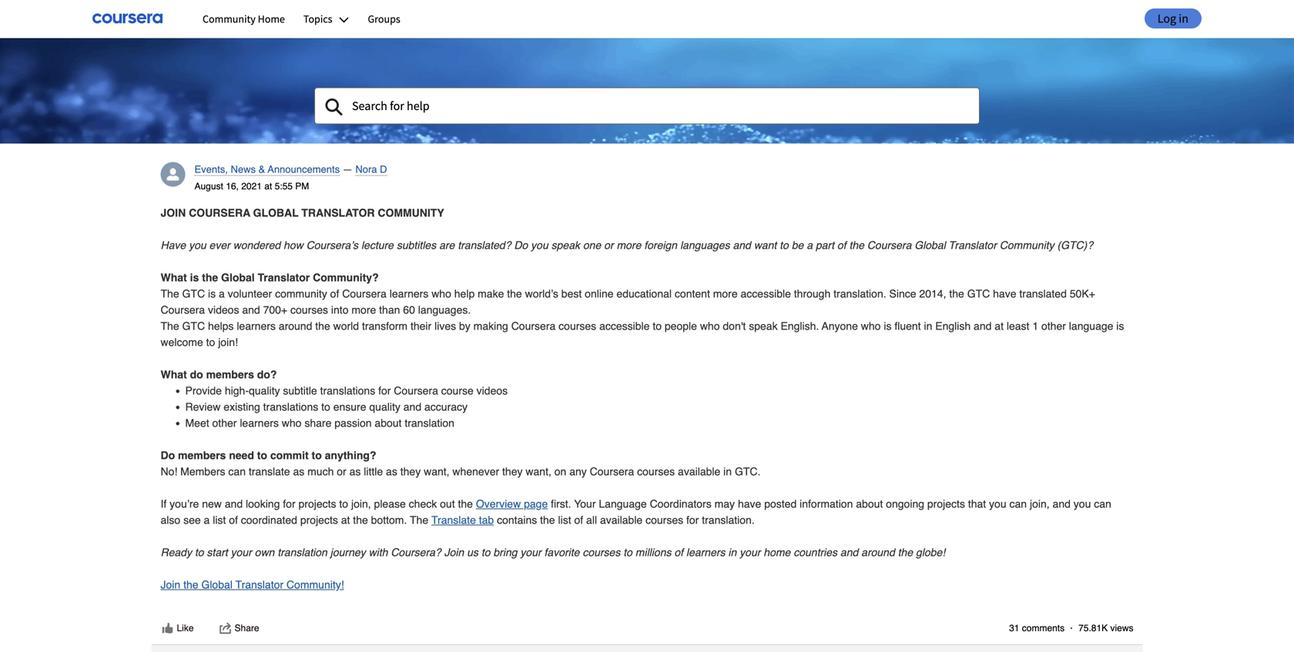 Task type: vqa. For each thing, say whether or not it's contained in the screenshot.
"Log"
yes



Task type: describe. For each thing, give the bounding box(es) containing it.
english
[[936, 320, 971, 333]]

community inside community home link
[[203, 12, 256, 26]]

16,
[[226, 181, 239, 192]]

translator
[[302, 207, 375, 219]]

2 your from the left
[[521, 547, 542, 559]]

home
[[258, 12, 285, 26]]

help
[[455, 288, 475, 300]]

75.81k
[[1079, 623, 1108, 634]]

members
[[180, 466, 225, 478]]

welcome
[[161, 336, 203, 349]]

do?
[[257, 369, 277, 381]]

announcements
[[268, 164, 340, 175]]

at inside events, news & announcements — nora d august 16, 2021 at 5:55 pm
[[265, 181, 272, 192]]

translate tab contains the list of all available courses for translation.
[[432, 514, 755, 527]]

learners down 700+
[[237, 320, 276, 333]]

subtitle
[[283, 385, 317, 397]]

august
[[195, 181, 223, 192]]

views
[[1111, 623, 1134, 634]]

ongoing
[[887, 498, 925, 511]]

about inside the what do members do? provide high-quality subtitle translations for coursera course videos review existing translations to ensure quality and accuracy meet other learners who share passion about translation
[[375, 417, 402, 430]]

tab
[[479, 514, 494, 527]]

and inside the what do members do? provide high-quality subtitle translations for coursera course videos review existing translations to ensure quality and accuracy meet other learners who share passion about translation
[[404, 401, 422, 413]]

0 vertical spatial global
[[915, 239, 946, 252]]

members inside the what do members do? provide high-quality subtitle translations for coursera course videos review existing translations to ensure quality and accuracy meet other learners who share passion about translation
[[206, 369, 254, 381]]

community!
[[287, 579, 344, 591]]

can inside do members need to commit to anything? no! members can translate as much or as little as they want, whenever they want, on any coursera courses available in gtc.
[[228, 466, 246, 478]]

translated?
[[458, 239, 511, 252]]

the right 2014,
[[950, 288, 965, 300]]

have you ever wondered how coursera's lecture subtitles are translated? do you speak one or more foreign languages and want to be a part of the coursera global translator community (gtc)?
[[161, 239, 1094, 252]]

join the global translator community!
[[161, 579, 344, 591]]

transform
[[362, 320, 408, 333]]

online
[[585, 288, 614, 300]]

2 they from the left
[[503, 466, 523, 478]]

1 vertical spatial accessible
[[600, 320, 650, 333]]

helps
[[208, 320, 234, 333]]

translator inside what is the global translator community? the gtc is a volunteer community of coursera learners who help make the world's best online educational content more accessible through translation. since 2014, the gtc have translated 50k+ coursera videos and 700+ courses into more than 60 languages. the gtc helps learners around the world transform their lives by making coursera courses accessible to people who don't speak english. anyone who is fluent in english and at least 1 other language is welcome to join!
[[258, 272, 310, 284]]

part
[[816, 239, 835, 252]]

be
[[792, 239, 804, 252]]

with
[[369, 547, 388, 559]]

external user - nora d (customer) image
[[161, 162, 185, 187]]

0 horizontal spatial available
[[600, 514, 643, 527]]

2 want, from the left
[[526, 466, 552, 478]]

see
[[183, 514, 201, 527]]

topics
[[304, 12, 333, 26]]

translate
[[249, 466, 290, 478]]

the down page
[[540, 514, 555, 527]]

courses down coordinators at bottom right
[[646, 514, 684, 527]]

who left don't
[[700, 320, 720, 333]]

groups
[[368, 12, 401, 26]]

posted
[[765, 498, 797, 511]]

0 vertical spatial the
[[161, 288, 179, 300]]

much
[[308, 466, 334, 478]]

other inside what is the global translator community? the gtc is a volunteer community of coursera learners who help make the world's best online educational content more accessible through translation. since 2014, the gtc have translated 50k+ coursera videos and 700+ courses into more than 60 languages. the gtc helps learners around the world transform their lives by making coursera courses accessible to people who don't speak english. anyone who is fluent in english and at least 1 other language is welcome to join!
[[1042, 320, 1067, 333]]

best
[[562, 288, 582, 300]]

courses down community at the top left of the page
[[291, 304, 328, 316]]

community
[[378, 207, 444, 219]]

world
[[333, 320, 359, 333]]

of left all
[[575, 514, 584, 527]]

1 vertical spatial more
[[714, 288, 738, 300]]

700+
[[263, 304, 288, 316]]

if you're new and looking for projects to join, please check out the overview page
[[161, 498, 548, 511]]

is up "welcome"
[[190, 272, 199, 284]]

0 horizontal spatial translation.
[[702, 514, 755, 527]]

2 vertical spatial global
[[201, 579, 233, 591]]

translation. inside what is the global translator community? the gtc is a volunteer community of coursera learners who help make the world's best online educational content more accessible through translation. since 2014, the gtc have translated 50k+ coursera videos and 700+ courses into more than 60 languages. the gtc helps learners around the world transform their lives by making coursera courses accessible to people who don't speak english. anyone who is fluent in english and at least 1 other language is welcome to join!
[[834, 288, 887, 300]]

31 comments
[[1010, 623, 1065, 634]]

people
[[665, 320, 697, 333]]

1 horizontal spatial quality
[[369, 401, 401, 413]]

coordinated
[[241, 514, 297, 527]]

who right anyone
[[862, 320, 881, 333]]

making
[[474, 320, 509, 333]]

course
[[441, 385, 474, 397]]

learners inside the what do members do? provide high-quality subtitle translations for coursera course videos review existing translations to ensure quality and accuracy meet other learners who share passion about translation
[[240, 417, 279, 430]]

join, inside first. your language coordinators may have posted information about ongoing projects that you can join, and you can also see a list of coordinated projects at the bottom. the
[[1030, 498, 1050, 511]]

coursera up "welcome"
[[161, 304, 205, 316]]

community
[[275, 288, 327, 300]]

us
[[467, 547, 479, 559]]

the right make
[[507, 288, 522, 300]]

in inside do members need to commit to anything? no! members can translate as much or as little as they want, whenever they want, on any coursera courses available in gtc.
[[724, 466, 732, 478]]

nora d, august 16, 2021 at 5:55 pm element
[[151, 153, 1143, 645]]

looking
[[246, 498, 280, 511]]

comments
[[1023, 623, 1065, 634]]

how
[[284, 239, 303, 252]]

share
[[235, 623, 259, 634]]

list inside first. your language coordinators may have posted information about ongoing projects that you can join, and you can also see a list of coordinated projects at the bottom. the
[[213, 514, 226, 527]]

is up helps
[[208, 288, 216, 300]]

that
[[969, 498, 987, 511]]

2 horizontal spatial a
[[807, 239, 813, 252]]

2 as from the left
[[350, 466, 361, 478]]

1 horizontal spatial around
[[862, 547, 895, 559]]

coursera down world's
[[512, 320, 556, 333]]

have inside first. your language coordinators may have posted information about ongoing projects that you can join, and you can also see a list of coordinated projects at the bottom. the
[[738, 498, 762, 511]]

coursera inside do members need to commit to anything? no! members can translate as much or as little as they want, whenever they want, on any coursera courses available in gtc.
[[590, 466, 635, 478]]

least
[[1007, 320, 1030, 333]]

learners down may
[[687, 547, 726, 559]]

coursera down community? in the left top of the page
[[342, 288, 387, 300]]

review
[[185, 401, 221, 413]]

commit
[[270, 450, 309, 462]]

0 vertical spatial accessible
[[741, 288, 791, 300]]

first. your language coordinators may have posted information about ongoing projects that you can join, and you can also see a list of coordinated projects at the bottom. the
[[161, 498, 1112, 527]]

you're
[[170, 498, 199, 511]]

community home link
[[203, 12, 285, 27]]

coursera inside the what do members do? provide high-quality subtitle translations for coursera course videos review existing translations to ensure quality and accuracy meet other learners who share passion about translation
[[394, 385, 438, 397]]

overview
[[476, 498, 521, 511]]

0 horizontal spatial more
[[352, 304, 376, 316]]

75.81k views
[[1079, 623, 1134, 634]]

in inside what is the global translator community? the gtc is a volunteer community of coursera learners who help make the world's best online educational content more accessible through translation. since 2014, the gtc have translated 50k+ coursera videos and 700+ courses into more than 60 languages. the gtc helps learners around the world transform their lives by making coursera courses accessible to people who don't speak english. anyone who is fluent in english and at least 1 other language is welcome to join!
[[925, 320, 933, 333]]

1 horizontal spatial more
[[617, 239, 642, 252]]

of right 'millions'
[[675, 547, 684, 559]]

existing
[[224, 401, 260, 413]]

who inside the what do members do? provide high-quality subtitle translations for coursera course videos review existing translations to ensure quality and accuracy meet other learners who share passion about translation
[[282, 417, 302, 430]]

videos inside what is the global translator community? the gtc is a volunteer community of coursera learners who help make the world's best online educational content more accessible through translation. since 2014, the gtc have translated 50k+ coursera videos and 700+ courses into more than 60 languages. the gtc helps learners around the world transform their lives by making coursera courses accessible to people who don't speak english. anyone who is fluent in english and at least 1 other language is welcome to join!
[[208, 304, 239, 316]]

anyone
[[822, 320, 859, 333]]

1 vertical spatial translation
[[278, 547, 327, 559]]

join coursera global translator community
[[161, 207, 444, 219]]

1 vertical spatial translations
[[263, 401, 319, 413]]

1 join, from the left
[[351, 498, 371, 511]]

who up languages.
[[432, 288, 452, 300]]

may
[[715, 498, 735, 511]]

members inside do members need to commit to anything? no! members can translate as much or as little as they want, whenever they want, on any coursera courses available in gtc.
[[178, 450, 226, 462]]

content
[[675, 288, 711, 300]]

join
[[161, 207, 186, 219]]

on
[[555, 466, 567, 478]]

in left home
[[729, 547, 737, 559]]

2014,
[[920, 288, 947, 300]]

the left 'world'
[[315, 320, 330, 333]]

speak inside what is the global translator community? the gtc is a volunteer community of coursera learners who help make the world's best online educational content more accessible through translation. since 2014, the gtc have translated 50k+ coursera videos and 700+ courses into more than 60 languages. the gtc helps learners around the world transform their lives by making coursera courses accessible to people who don't speak english. anyone who is fluent in english and at least 1 other language is welcome to join!
[[749, 320, 778, 333]]

d
[[380, 164, 387, 175]]

millions
[[636, 547, 672, 559]]

projects down the much
[[299, 498, 336, 511]]

text default image for like
[[161, 623, 174, 635]]

languages
[[681, 239, 730, 252]]

courses inside do members need to commit to anything? no! members can translate as much or as little as they want, whenever they want, on any coursera courses available in gtc.
[[638, 466, 675, 478]]

at inside first. your language coordinators may have posted information about ongoing projects that you can join, and you can also see a list of coordinated projects at the bottom. the
[[341, 514, 350, 527]]

have
[[161, 239, 186, 252]]

do members need to commit to anything? no! members can translate as much or as little as they want, whenever they want, on any coursera courses available in gtc.
[[161, 450, 761, 478]]

the inside first. your language coordinators may have posted information about ongoing projects that you can join, and you can also see a list of coordinated projects at the bottom. the
[[410, 514, 429, 527]]

what do members do? provide high-quality subtitle translations for coursera course videos review existing translations to ensure quality and accuracy meet other learners who share passion about translation
[[161, 369, 511, 430]]

log
[[1158, 11, 1177, 26]]

translate tab link
[[432, 514, 494, 527]]

log in button
[[1145, 9, 1202, 29]]

to left please
[[339, 498, 348, 511]]

0 horizontal spatial speak
[[552, 239, 580, 252]]

Search for help text field
[[314, 87, 980, 124]]

to left join! on the left of page
[[206, 336, 215, 349]]

2 list from the left
[[558, 514, 572, 527]]

31 comments status
[[1010, 622, 1079, 636]]

make
[[478, 288, 504, 300]]

projects down if you're new and looking for projects to join, please check out the overview page
[[300, 514, 338, 527]]

for for what do members do? provide high-quality subtitle translations for coursera course videos review existing translations to ensure quality and accuracy meet other learners who share passion about translation
[[379, 385, 391, 397]]

5:55
[[275, 181, 293, 192]]

out
[[440, 498, 455, 511]]

all
[[587, 514, 597, 527]]

what for what do members do? provide high-quality subtitle translations for coursera course videos review existing translations to ensure quality and accuracy meet other learners who share passion about translation
[[161, 369, 187, 381]]

of inside first. your language coordinators may have posted information about ongoing projects that you can join, and you can also see a list of coordinated projects at the bottom. the
[[229, 514, 238, 527]]

projects left that
[[928, 498, 966, 511]]

other inside the what do members do? provide high-quality subtitle translations for coursera course videos review existing translations to ensure quality and accuracy meet other learners who share passion about translation
[[212, 417, 237, 430]]

by
[[459, 320, 471, 333]]

2 horizontal spatial can
[[1095, 498, 1112, 511]]

log in
[[1158, 11, 1189, 26]]

around inside what is the global translator community? the gtc is a volunteer community of coursera learners who help make the world's best online educational content more accessible through translation. since 2014, the gtc have translated 50k+ coursera videos and 700+ courses into more than 60 languages. the gtc helps learners around the world transform their lives by making coursera courses accessible to people who don't speak english. anyone who is fluent in english and at least 1 other language is welcome to join!
[[279, 320, 312, 333]]

at inside what is the global translator community? the gtc is a volunteer community of coursera learners who help make the world's best online educational content more accessible through translation. since 2014, the gtc have translated 50k+ coursera videos and 700+ courses into more than 60 languages. the gtc helps learners around the world transform their lives by making coursera courses accessible to people who don't speak english. anyone who is fluent in english and at least 1 other language is welcome to join!
[[995, 320, 1004, 333]]



Task type: locate. For each thing, give the bounding box(es) containing it.
learners up 60
[[390, 288, 429, 300]]

2 vertical spatial the
[[410, 514, 429, 527]]

a inside first. your language coordinators may have posted information about ongoing projects that you can join, and you can also see a list of coordinated projects at the bottom. the
[[204, 514, 210, 527]]

language
[[1070, 320, 1114, 333]]

1 horizontal spatial speak
[[749, 320, 778, 333]]

what left the do
[[161, 369, 187, 381]]

the down the ready
[[183, 579, 199, 591]]

high-
[[225, 385, 249, 397]]

1 vertical spatial around
[[862, 547, 895, 559]]

0 horizontal spatial join,
[[351, 498, 371, 511]]

page
[[524, 498, 548, 511]]

coursera right any
[[590, 466, 635, 478]]

—
[[343, 164, 353, 175]]

1 want, from the left
[[424, 466, 450, 478]]

bottom.
[[371, 514, 407, 527]]

1 horizontal spatial a
[[219, 288, 225, 300]]

what is the global translator community? the gtc is a volunteer community of coursera learners who help make the world's best online educational content more accessible through translation. since 2014, the gtc have translated 50k+ coursera videos and 700+ courses into more than 60 languages. the gtc helps learners around the world transform their lives by making coursera courses accessible to people who don't speak english. anyone who is fluent in english and at least 1 other language is welcome to join!
[[161, 272, 1125, 349]]

1 vertical spatial the
[[161, 320, 179, 333]]

1 vertical spatial translator
[[258, 272, 310, 284]]

0 vertical spatial speak
[[552, 239, 580, 252]]

translations down subtitle
[[263, 401, 319, 413]]

or down anything?
[[337, 466, 347, 478]]

what inside the what do members do? provide high-quality subtitle translations for coursera course videos review existing translations to ensure quality and accuracy meet other learners who share passion about translation
[[161, 369, 187, 381]]

have right may
[[738, 498, 762, 511]]

text default image left share
[[219, 623, 232, 635]]

1 vertical spatial about
[[857, 498, 884, 511]]

1 horizontal spatial text default image
[[219, 623, 232, 635]]

coursera's
[[306, 239, 358, 252]]

join, right that
[[1030, 498, 1050, 511]]

speak left one
[[552, 239, 580, 252]]

your right bring
[[521, 547, 542, 559]]

the down if you're new and looking for projects to join, please check out the overview page
[[353, 514, 368, 527]]

0 horizontal spatial have
[[738, 498, 762, 511]]

please
[[374, 498, 406, 511]]

2 what from the top
[[161, 369, 187, 381]]

other
[[1042, 320, 1067, 333], [212, 417, 237, 430]]

2 horizontal spatial more
[[714, 288, 738, 300]]

volunteer
[[228, 288, 272, 300]]

1 horizontal spatial about
[[857, 498, 884, 511]]

2 vertical spatial for
[[687, 514, 699, 527]]

quality right "ensure"
[[369, 401, 401, 413]]

have inside what is the global translator community? the gtc is a volunteer community of coursera learners who help make the world's best online educational content more accessible through translation. since 2014, the gtc have translated 50k+ coursera videos and 700+ courses into more than 60 languages. the gtc helps learners around the world transform their lives by making coursera courses accessible to people who don't speak english. anyone who is fluent in english and at least 1 other language is welcome to join!
[[994, 288, 1017, 300]]

to up translate
[[257, 450, 267, 462]]

global
[[915, 239, 946, 252], [221, 272, 255, 284], [201, 579, 233, 591]]

members up high-
[[206, 369, 254, 381]]

0 horizontal spatial translations
[[263, 401, 319, 413]]

for down transform at the left of the page
[[379, 385, 391, 397]]

to up the much
[[312, 450, 322, 462]]

first.
[[551, 498, 572, 511]]

news
[[231, 164, 256, 175]]

2021
[[241, 181, 262, 192]]

1 your from the left
[[231, 547, 252, 559]]

do right translated? at the left top
[[514, 239, 528, 252]]

are
[[439, 239, 455, 252]]

None field
[[314, 87, 980, 124]]

community left home on the left
[[203, 12, 256, 26]]

0 horizontal spatial about
[[375, 417, 402, 430]]

1 what from the top
[[161, 272, 187, 284]]

at left the 'least'
[[995, 320, 1004, 333]]

and inside first. your language coordinators may have posted information about ongoing projects that you can join, and you can also see a list of coordinated projects at the bottom. the
[[1053, 498, 1071, 511]]

0 horizontal spatial they
[[401, 466, 421, 478]]

1 vertical spatial have
[[738, 498, 762, 511]]

available up coordinators at bottom right
[[678, 466, 721, 478]]

share
[[305, 417, 332, 430]]

globe!
[[916, 547, 946, 559]]

for up coordinated
[[283, 498, 296, 511]]

than
[[379, 304, 400, 316]]

translation down accuracy
[[405, 417, 455, 430]]

ready to start your own translation journey with coursera? join us to bring your favorite courses to millions of learners in your home countries and around the globe!
[[161, 547, 952, 559]]

overview page link
[[476, 498, 548, 511]]

coursera up since
[[868, 239, 912, 252]]

what down have
[[161, 272, 187, 284]]

1 vertical spatial a
[[219, 288, 225, 300]]

1 horizontal spatial available
[[678, 466, 721, 478]]

check
[[409, 498, 437, 511]]

translation inside the what do members do? provide high-quality subtitle translations for coursera course videos review existing translations to ensure quality and accuracy meet other learners who share passion about translation
[[405, 417, 455, 430]]

foreign
[[645, 239, 678, 252]]

2 horizontal spatial at
[[995, 320, 1004, 333]]

community?
[[313, 272, 379, 284]]

translation. up anyone
[[834, 288, 887, 300]]

0 vertical spatial or
[[604, 239, 614, 252]]

0 vertical spatial translations
[[320, 385, 376, 397]]

text default image for share
[[219, 623, 232, 635]]

in left gtc.
[[724, 466, 732, 478]]

more left the foreign at the top of the page
[[617, 239, 642, 252]]

like button
[[161, 622, 195, 636]]

0 vertical spatial a
[[807, 239, 813, 252]]

in right log
[[1180, 11, 1189, 26]]

through
[[794, 288, 831, 300]]

what for what is the global translator community? the gtc is a volunteer community of coursera learners who help make the world's best online educational content more accessible through translation. since 2014, the gtc have translated 50k+ coursera videos and 700+ courses into more than 60 languages. the gtc helps learners around the world transform their lives by making coursera courses accessible to people who don't speak english. anyone who is fluent in english and at least 1 other language is welcome to join!
[[161, 272, 187, 284]]

other right 1 at the right
[[1042, 320, 1067, 333]]

about left ongoing on the bottom right of the page
[[857, 498, 884, 511]]

0 vertical spatial at
[[265, 181, 272, 192]]

ever
[[209, 239, 230, 252]]

they up overview page link
[[503, 466, 523, 478]]

of right part at the top
[[838, 239, 847, 252]]

at
[[265, 181, 272, 192], [995, 320, 1004, 333], [341, 514, 350, 527]]

as down anything?
[[350, 466, 361, 478]]

0 vertical spatial community
[[203, 12, 256, 26]]

is left the fluent at right
[[884, 320, 892, 333]]

1 horizontal spatial for
[[379, 385, 391, 397]]

1 horizontal spatial other
[[1042, 320, 1067, 333]]

0 vertical spatial available
[[678, 466, 721, 478]]

community home
[[203, 12, 285, 26]]

for inside the what do members do? provide high-quality subtitle translations for coursera course videos review existing translations to ensure quality and accuracy meet other learners who share passion about translation
[[379, 385, 391, 397]]

of left coordinated
[[229, 514, 238, 527]]

text default image inside like button
[[161, 623, 174, 635]]

0 horizontal spatial translation
[[278, 547, 327, 559]]

do up no!
[[161, 450, 175, 462]]

anything?
[[325, 450, 377, 462]]

whenever
[[453, 466, 500, 478]]

who left share
[[282, 417, 302, 430]]

more
[[617, 239, 642, 252], [714, 288, 738, 300], [352, 304, 376, 316]]

1 horizontal spatial translation
[[405, 417, 455, 430]]

accessible down the educational
[[600, 320, 650, 333]]

global up 2014,
[[915, 239, 946, 252]]

1 horizontal spatial they
[[503, 466, 523, 478]]

can
[[228, 466, 246, 478], [1010, 498, 1027, 511], [1095, 498, 1112, 511]]

list down new
[[213, 514, 226, 527]]

translation up community!
[[278, 547, 327, 559]]

meet
[[185, 417, 209, 430]]

1 vertical spatial join
[[161, 579, 181, 591]]

coursera
[[189, 207, 250, 219]]

0 horizontal spatial quality
[[249, 385, 280, 397]]

1 horizontal spatial can
[[1010, 498, 1027, 511]]

1 as from the left
[[293, 466, 305, 478]]

more right into
[[352, 304, 376, 316]]

no!
[[161, 466, 177, 478]]

log in banner
[[0, 0, 1295, 144]]

list down first.
[[558, 514, 572, 527]]

join down the ready
[[161, 579, 181, 591]]

text default image left like
[[161, 623, 174, 635]]

global inside what is the global translator community? the gtc is a volunteer community of coursera learners who help make the world's best online educational content more accessible through translation. since 2014, the gtc have translated 50k+ coursera videos and 700+ courses into more than 60 languages. the gtc helps learners around the world transform their lives by making coursera courses accessible to people who don't speak english. anyone who is fluent in english and at least 1 other language is welcome to join!
[[221, 272, 255, 284]]

courses down translate tab contains the list of all available courses for translation.
[[583, 547, 621, 559]]

if
[[161, 498, 167, 511]]

courses down best
[[559, 320, 597, 333]]

0 vertical spatial do
[[514, 239, 528, 252]]

videos right course
[[477, 385, 508, 397]]

in right the fluent at right
[[925, 320, 933, 333]]

you
[[189, 239, 206, 252], [531, 239, 549, 252], [990, 498, 1007, 511], [1074, 498, 1092, 511]]

do inside do members need to commit to anything? no! members can translate as much or as little as they want, whenever they want, on any coursera courses available in gtc.
[[161, 450, 175, 462]]

0 horizontal spatial can
[[228, 466, 246, 478]]

0 vertical spatial translation.
[[834, 288, 887, 300]]

around left globe!
[[862, 547, 895, 559]]

as down commit
[[293, 466, 305, 478]]

ensure
[[334, 401, 367, 413]]

in inside button
[[1180, 11, 1189, 26]]

text default image
[[161, 623, 174, 635], [219, 623, 232, 635]]

to left people
[[653, 320, 662, 333]]

1 horizontal spatial do
[[514, 239, 528, 252]]

community left (gtc)?
[[1000, 239, 1055, 252]]

world's
[[525, 288, 559, 300]]

1 horizontal spatial videos
[[477, 385, 508, 397]]

1 horizontal spatial have
[[994, 288, 1017, 300]]

community inside nora d, august 16, 2021 at 5:55 pm element
[[1000, 239, 1055, 252]]

topics button
[[304, 12, 350, 26]]

as
[[293, 466, 305, 478], [350, 466, 361, 478], [386, 466, 398, 478]]

your
[[574, 498, 596, 511]]

start
[[207, 547, 228, 559]]

0 horizontal spatial for
[[283, 498, 296, 511]]

and
[[733, 239, 751, 252], [242, 304, 260, 316], [974, 320, 992, 333], [404, 401, 422, 413], [225, 498, 243, 511], [1053, 498, 1071, 511], [841, 547, 859, 559]]

1 horizontal spatial at
[[341, 514, 350, 527]]

home
[[764, 547, 791, 559]]

want
[[754, 239, 777, 252]]

to left 'millions'
[[624, 547, 633, 559]]

0 horizontal spatial videos
[[208, 304, 239, 316]]

1 vertical spatial members
[[178, 450, 226, 462]]

3 as from the left
[[386, 466, 398, 478]]

their
[[411, 320, 432, 333]]

available inside do members need to commit to anything? no! members can translate as much or as little as they want, whenever they want, on any coursera courses available in gtc.
[[678, 466, 721, 478]]

a right see
[[204, 514, 210, 527]]

events, news & announcements — nora d august 16, 2021 at 5:55 pm
[[195, 164, 387, 192]]

or right one
[[604, 239, 614, 252]]

2 text default image from the left
[[219, 623, 232, 635]]

at down if you're new and looking for projects to join, please check out the overview page
[[341, 514, 350, 527]]

members up members
[[178, 450, 226, 462]]

0 horizontal spatial your
[[231, 547, 252, 559]]

1 horizontal spatial translation.
[[834, 288, 887, 300]]

1 vertical spatial for
[[283, 498, 296, 511]]

your left home
[[740, 547, 761, 559]]

contains
[[497, 514, 537, 527]]

to left be
[[780, 239, 789, 252]]

lecture
[[361, 239, 394, 252]]

to right us
[[482, 547, 491, 559]]

journey
[[330, 547, 366, 559]]

to inside the what do members do? provide high-quality subtitle translations for coursera course videos review existing translations to ensure quality and accuracy meet other learners who share passion about translation
[[322, 401, 331, 413]]

global down start
[[201, 579, 233, 591]]

events,
[[195, 164, 228, 175]]

a right be
[[807, 239, 813, 252]]

1 horizontal spatial list
[[558, 514, 572, 527]]

the up translate tab 'link'
[[458, 498, 473, 511]]

1 vertical spatial quality
[[369, 401, 401, 413]]

0 horizontal spatial text default image
[[161, 623, 174, 635]]

languages.
[[418, 304, 471, 316]]

videos inside the what do members do? provide high-quality subtitle translations for coursera course videos review existing translations to ensure quality and accuracy meet other learners who share passion about translation
[[477, 385, 508, 397]]

2 horizontal spatial for
[[687, 514, 699, 527]]

list
[[213, 514, 226, 527], [558, 514, 572, 527]]

videos up helps
[[208, 304, 239, 316]]

the inside first. your language coordinators may have posted information about ongoing projects that you can join, and you can also see a list of coordinated projects at the bottom. the
[[353, 514, 368, 527]]

accessible
[[741, 288, 791, 300], [600, 320, 650, 333]]

at left 5:55
[[265, 181, 272, 192]]

a inside what is the global translator community? the gtc is a volunteer community of coursera learners who help make the world's best online educational content more accessible through translation. since 2014, the gtc have translated 50k+ coursera videos and 700+ courses into more than 60 languages. the gtc helps learners around the world transform their lives by making coursera courses accessible to people who don't speak english. anyone who is fluent in english and at least 1 other language is welcome to join!
[[219, 288, 225, 300]]

0 horizontal spatial join
[[161, 579, 181, 591]]

1 horizontal spatial community
[[1000, 239, 1055, 252]]

1 vertical spatial available
[[600, 514, 643, 527]]

1 vertical spatial or
[[337, 466, 347, 478]]

the down ever
[[202, 272, 218, 284]]

for down coordinators at bottom right
[[687, 514, 699, 527]]

august 16, 2021 at 5:55 pm link
[[195, 181, 309, 192]]

none field inside log in banner
[[314, 87, 980, 124]]

&
[[259, 164, 265, 175]]

60
[[403, 304, 415, 316]]

favorite
[[545, 547, 580, 559]]

2 vertical spatial at
[[341, 514, 350, 527]]

the right part at the top
[[850, 239, 865, 252]]

for for translate tab contains the list of all available courses for translation.
[[687, 514, 699, 527]]

do
[[190, 369, 203, 381]]

0 horizontal spatial at
[[265, 181, 272, 192]]

about
[[375, 417, 402, 430], [857, 498, 884, 511]]

2 vertical spatial translator
[[236, 579, 284, 591]]

want, up out
[[424, 466, 450, 478]]

speak
[[552, 239, 580, 252], [749, 320, 778, 333]]

the down check
[[410, 514, 429, 527]]

translation. down may
[[702, 514, 755, 527]]

1 vertical spatial translation.
[[702, 514, 755, 527]]

1 list from the left
[[213, 514, 226, 527]]

0 vertical spatial translation
[[405, 417, 455, 430]]

1 they from the left
[[401, 466, 421, 478]]

1 horizontal spatial join
[[444, 547, 464, 559]]

0 vertical spatial videos
[[208, 304, 239, 316]]

groups link
[[368, 12, 401, 27]]

0 vertical spatial translator
[[949, 239, 997, 252]]

new
[[202, 498, 222, 511]]

0 horizontal spatial a
[[204, 514, 210, 527]]

more right content
[[714, 288, 738, 300]]

share link
[[219, 623, 259, 635]]

1 vertical spatial other
[[212, 417, 237, 430]]

1 text default image from the left
[[161, 623, 174, 635]]

0 horizontal spatial do
[[161, 450, 175, 462]]

0 horizontal spatial list
[[213, 514, 226, 527]]

1 horizontal spatial or
[[604, 239, 614, 252]]

1 horizontal spatial translations
[[320, 385, 376, 397]]

what inside what is the global translator community? the gtc is a volunteer community of coursera learners who help make the world's best online educational content more accessible through translation. since 2014, the gtc have translated 50k+ coursera videos and 700+ courses into more than 60 languages. the gtc helps learners around the world transform their lives by making coursera courses accessible to people who don't speak english. anyone who is fluent in english and at least 1 other language is welcome to join!
[[161, 272, 187, 284]]

the left globe!
[[898, 547, 913, 559]]

0 vertical spatial for
[[379, 385, 391, 397]]

is
[[190, 272, 199, 284], [208, 288, 216, 300], [884, 320, 892, 333], [1117, 320, 1125, 333]]

0 vertical spatial quality
[[249, 385, 280, 397]]

a
[[807, 239, 813, 252], [219, 288, 225, 300], [204, 514, 210, 527]]

to left start
[[195, 547, 204, 559]]

of inside what is the global translator community? the gtc is a volunteer community of coursera learners who help make the world's best online educational content more accessible through translation. since 2014, the gtc have translated 50k+ coursera videos and 700+ courses into more than 60 languages. the gtc helps learners around the world transform their lives by making coursera courses accessible to people who don't speak english. anyone who is fluent in english and at least 1 other language is welcome to join!
[[330, 288, 339, 300]]

join the global translator community! link
[[161, 579, 344, 591]]

join,
[[351, 498, 371, 511], [1030, 498, 1050, 511]]

2 horizontal spatial your
[[740, 547, 761, 559]]

translations up "ensure"
[[320, 385, 376, 397]]

2 vertical spatial a
[[204, 514, 210, 527]]

join
[[444, 547, 464, 559], [161, 579, 181, 591]]

2 vertical spatial more
[[352, 304, 376, 316]]

1 horizontal spatial want,
[[526, 466, 552, 478]]

0 vertical spatial members
[[206, 369, 254, 381]]

about inside first. your language coordinators may have posted information about ongoing projects that you can join, and you can also see a list of coordinated projects at the bottom. the
[[857, 498, 884, 511]]

1 horizontal spatial accessible
[[741, 288, 791, 300]]

the up "welcome"
[[161, 320, 179, 333]]

0 horizontal spatial accessible
[[600, 320, 650, 333]]

a left volunteer
[[219, 288, 225, 300]]

community
[[203, 12, 256, 26], [1000, 239, 1055, 252]]

2 join, from the left
[[1030, 498, 1050, 511]]

or inside do members need to commit to anything? no! members can translate as much or as little as they want, whenever they want, on any coursera courses available in gtc.
[[337, 466, 347, 478]]

to up share
[[322, 401, 331, 413]]

0 vertical spatial around
[[279, 320, 312, 333]]

coursera?
[[391, 547, 441, 559]]

0 vertical spatial about
[[375, 417, 402, 430]]

other down existing
[[212, 417, 237, 430]]

0 vertical spatial other
[[1042, 320, 1067, 333]]

1 vertical spatial what
[[161, 369, 187, 381]]

around down 700+
[[279, 320, 312, 333]]

accuracy
[[425, 401, 468, 413]]

0 horizontal spatial as
[[293, 466, 305, 478]]

to
[[780, 239, 789, 252], [653, 320, 662, 333], [206, 336, 215, 349], [322, 401, 331, 413], [257, 450, 267, 462], [312, 450, 322, 462], [339, 498, 348, 511], [195, 547, 204, 559], [482, 547, 491, 559], [624, 547, 633, 559]]

is right language
[[1117, 320, 1125, 333]]

your left own
[[231, 547, 252, 559]]

1 horizontal spatial your
[[521, 547, 542, 559]]

3 your from the left
[[740, 547, 761, 559]]

0 horizontal spatial around
[[279, 320, 312, 333]]

join left us
[[444, 547, 464, 559]]



